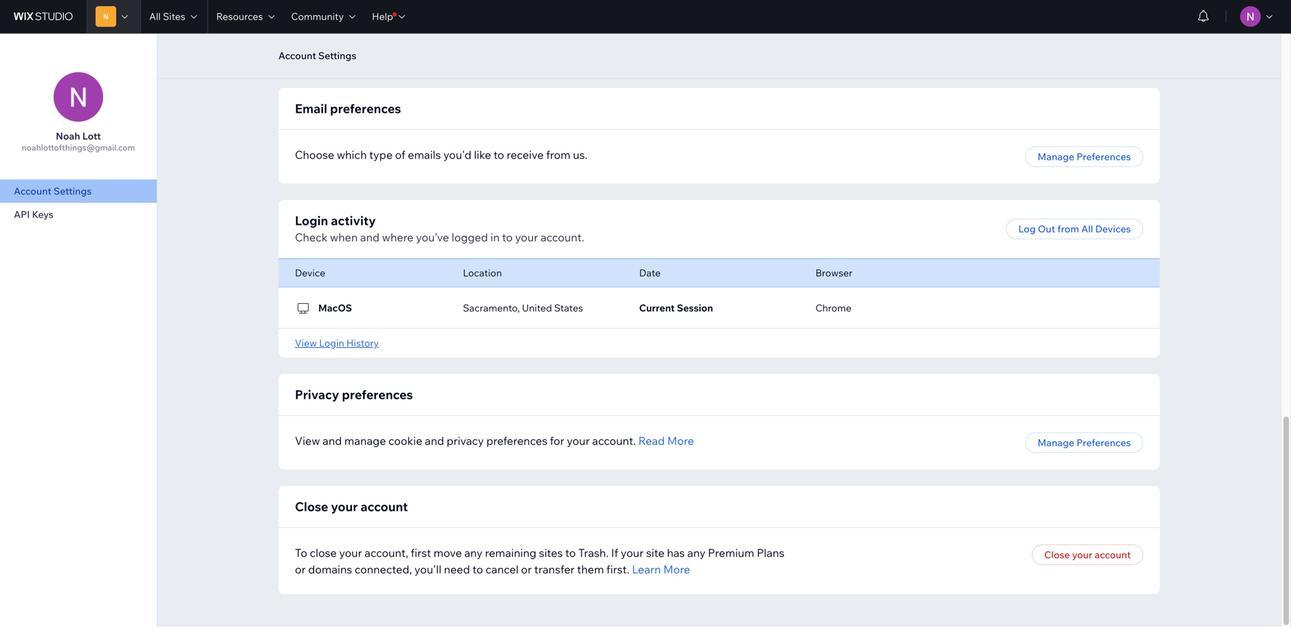 Task type: describe. For each thing, give the bounding box(es) containing it.
using
[[539, 43, 563, 55]]

manage for email preferences
[[1038, 151, 1075, 163]]

activity
[[331, 213, 376, 228]]

community
[[291, 10, 344, 22]]

help
[[372, 10, 393, 22]]

log out from all devices
[[1019, 223, 1132, 235]]

view for view login history
[[295, 337, 317, 349]]

current
[[640, 302, 675, 314]]

you've
[[416, 230, 449, 244]]

which
[[337, 148, 367, 162]]

resources
[[216, 10, 263, 22]]

and left manage
[[323, 434, 342, 448]]

and right email
[[633, 43, 650, 55]]

0 vertical spatial close
[[295, 499, 328, 515]]

location
[[463, 267, 502, 279]]

receive
[[507, 148, 544, 162]]

states
[[555, 302, 583, 314]]

and inside login activity check when and where you've logged in to your account.
[[360, 230, 380, 244]]

noah
[[56, 130, 80, 142]]

you'd
[[444, 148, 472, 162]]

*
[[295, 43, 299, 55]]

emails
[[408, 148, 441, 162]]

sites
[[163, 10, 185, 22]]

email
[[606, 43, 631, 55]]

n
[[103, 12, 109, 21]]

read more link
[[639, 433, 695, 449]]

sidebar element
[[0, 33, 158, 627]]

move
[[434, 546, 462, 560]]

login inside button
[[319, 337, 344, 349]]

to
[[295, 546, 307, 560]]

account settings button
[[272, 45, 363, 66]]

where
[[382, 230, 414, 244]]

view and manage cookie and privacy preferences for your account. read more
[[295, 434, 695, 448]]

united
[[522, 302, 552, 314]]

manage preferences for email preferences
[[1038, 151, 1132, 163]]

n button
[[87, 0, 140, 33]]

check
[[295, 230, 328, 244]]

* if you disable social logins, you'll still be able to log in using your wix email and password.
[[295, 43, 697, 55]]

us.
[[573, 148, 588, 162]]

transfer
[[535, 563, 575, 576]]

devices
[[1096, 223, 1132, 235]]

0 vertical spatial in
[[528, 43, 536, 55]]

account settings link
[[0, 180, 157, 203]]

account inside button
[[1095, 549, 1132, 561]]

0 horizontal spatial all
[[149, 10, 161, 22]]

0 vertical spatial if
[[301, 43, 307, 55]]

read
[[639, 434, 665, 448]]

noahlottofthings@gmail.com
[[22, 142, 135, 153]]

learn more
[[632, 563, 691, 576]]

choose which type of emails you'd like to receive from us.
[[295, 148, 588, 162]]

log
[[512, 43, 526, 55]]

lott
[[82, 130, 101, 142]]

to right like at the top left
[[494, 148, 505, 162]]

sacramento, united states
[[463, 302, 583, 314]]

current session
[[640, 302, 714, 314]]

login activity check when and where you've logged in to your account.
[[295, 213, 585, 244]]

device
[[295, 267, 326, 279]]

chrome
[[816, 302, 852, 314]]

cookie
[[389, 434, 423, 448]]

be
[[465, 43, 477, 55]]

preferences for email preferences
[[1077, 151, 1132, 163]]

2 or from the left
[[521, 563, 532, 576]]

manage preferences for privacy preferences
[[1038, 437, 1132, 449]]

1 or from the left
[[295, 563, 306, 576]]

0 horizontal spatial close your account
[[295, 499, 408, 515]]

like
[[474, 148, 491, 162]]

when
[[330, 230, 358, 244]]

choose
[[295, 148, 335, 162]]

privacy
[[295, 387, 339, 402]]

and right cookie
[[425, 434, 444, 448]]

to inside login activity check when and where you've logged in to your account.
[[502, 230, 513, 244]]

close your account inside button
[[1045, 549, 1132, 561]]

them
[[577, 563, 604, 576]]

macos
[[319, 302, 352, 314]]

log
[[1019, 223, 1036, 235]]

account for account settings button
[[279, 50, 316, 62]]

to close your account, first move any remaining sites to trash. if your site has any premium plans or domains connected, you'll need to cancel or transfer them first.
[[295, 546, 785, 576]]

manage for privacy preferences
[[1038, 437, 1075, 449]]

account for the account settings link
[[14, 185, 51, 197]]

domains
[[308, 563, 352, 576]]

date
[[640, 267, 661, 279]]

0 vertical spatial more
[[668, 434, 695, 448]]

api
[[14, 208, 30, 220]]

password.
[[652, 43, 697, 55]]

login inside login activity check when and where you've logged in to your account.
[[295, 213, 328, 228]]



Task type: locate. For each thing, give the bounding box(es) containing it.
1 vertical spatial account.
[[593, 434, 636, 448]]

0 horizontal spatial settings
[[54, 185, 92, 197]]

view for view and manage cookie and privacy preferences for your account. read more
[[295, 434, 320, 448]]

has
[[667, 546, 685, 560]]

0 horizontal spatial or
[[295, 563, 306, 576]]

from left 'us.'
[[547, 148, 571, 162]]

to right sites
[[566, 546, 576, 560]]

browser
[[816, 267, 853, 279]]

api keys
[[14, 208, 53, 220]]

0 vertical spatial close your account
[[295, 499, 408, 515]]

close your account
[[295, 499, 408, 515], [1045, 549, 1132, 561]]

connected,
[[355, 563, 412, 576]]

0 vertical spatial account
[[361, 499, 408, 515]]

and down activity
[[360, 230, 380, 244]]

1 vertical spatial account settings
[[14, 185, 92, 197]]

1 horizontal spatial account settings
[[279, 50, 357, 62]]

learn
[[632, 563, 661, 576]]

1 vertical spatial manage preferences button
[[1026, 433, 1144, 453]]

settings inside button
[[318, 50, 357, 62]]

you'll left still on the left of page
[[422, 43, 446, 55]]

0 vertical spatial view
[[295, 337, 317, 349]]

privacy
[[447, 434, 484, 448]]

if right *
[[301, 43, 307, 55]]

manage
[[1038, 151, 1075, 163], [1038, 437, 1075, 449]]

for
[[550, 434, 565, 448]]

noah lott noahlottofthings@gmail.com
[[22, 130, 135, 153]]

manage
[[345, 434, 386, 448]]

you
[[310, 43, 326, 55]]

any right "has"
[[688, 546, 706, 560]]

learn more link
[[632, 561, 691, 578]]

2 manage preferences button from the top
[[1026, 433, 1144, 453]]

account inside button
[[279, 50, 316, 62]]

help button
[[364, 0, 413, 33]]

account settings down the community
[[279, 50, 357, 62]]

1 horizontal spatial settings
[[318, 50, 357, 62]]

to right 'need' on the bottom left of the page
[[473, 563, 483, 576]]

0 vertical spatial you'll
[[422, 43, 446, 55]]

close your account button
[[1033, 545, 1144, 565]]

any up 'need' on the bottom left of the page
[[465, 546, 483, 560]]

1 horizontal spatial close
[[1045, 549, 1071, 561]]

you'll inside to close your account, first move any remaining sites to trash. if your site has any premium plans or domains connected, you'll need to cancel or transfer them first.
[[415, 563, 442, 576]]

premium
[[708, 546, 755, 560]]

settings for account settings button
[[318, 50, 357, 62]]

your inside login activity check when and where you've logged in to your account.
[[515, 230, 538, 244]]

preferences for email preferences
[[330, 101, 401, 116]]

or down the to
[[295, 563, 306, 576]]

1 vertical spatial account
[[14, 185, 51, 197]]

account down the community
[[279, 50, 316, 62]]

out
[[1039, 223, 1056, 235]]

all left the sites
[[149, 10, 161, 22]]

1 vertical spatial manage
[[1038, 437, 1075, 449]]

0 horizontal spatial in
[[491, 230, 500, 244]]

2 manage from the top
[[1038, 437, 1075, 449]]

0 vertical spatial account
[[279, 50, 316, 62]]

1 any from the left
[[465, 546, 483, 560]]

1 vertical spatial in
[[491, 230, 500, 244]]

social
[[363, 43, 388, 55]]

settings
[[318, 50, 357, 62], [54, 185, 92, 197]]

in right logged in the left of the page
[[491, 230, 500, 244]]

site
[[647, 546, 665, 560]]

1 manage preferences from the top
[[1038, 151, 1132, 163]]

more
[[668, 434, 695, 448], [664, 563, 691, 576]]

any
[[465, 546, 483, 560], [688, 546, 706, 560]]

0 horizontal spatial close
[[295, 499, 328, 515]]

all inside button
[[1082, 223, 1094, 235]]

keys
[[32, 208, 53, 220]]

trash.
[[579, 546, 609, 560]]

to
[[501, 43, 510, 55], [494, 148, 505, 162], [502, 230, 513, 244], [566, 546, 576, 560], [473, 563, 483, 576]]

plans
[[757, 546, 785, 560]]

view down privacy
[[295, 434, 320, 448]]

account settings up "keys"
[[14, 185, 92, 197]]

0 horizontal spatial from
[[547, 148, 571, 162]]

0 vertical spatial manage
[[1038, 151, 1075, 163]]

manage preferences button for privacy preferences
[[1026, 433, 1144, 453]]

settings inside sidebar element
[[54, 185, 92, 197]]

session
[[677, 302, 714, 314]]

preferences
[[330, 101, 401, 116], [342, 387, 413, 402], [487, 434, 548, 448]]

or down "remaining"
[[521, 563, 532, 576]]

log out from all devices button
[[1007, 219, 1144, 239]]

1 vertical spatial from
[[1058, 223, 1080, 235]]

all left devices
[[1082, 223, 1094, 235]]

1 horizontal spatial account
[[1095, 549, 1132, 561]]

account settings inside sidebar element
[[14, 185, 92, 197]]

0 horizontal spatial if
[[301, 43, 307, 55]]

in
[[528, 43, 536, 55], [491, 230, 500, 244]]

account. inside login activity check when and where you've logged in to your account.
[[541, 230, 585, 244]]

1 horizontal spatial close your account
[[1045, 549, 1132, 561]]

preferences for privacy preferences
[[342, 387, 413, 402]]

your inside button
[[1073, 549, 1093, 561]]

1 vertical spatial view
[[295, 434, 320, 448]]

1 horizontal spatial account.
[[593, 434, 636, 448]]

wix
[[588, 43, 604, 55]]

preferences
[[1077, 151, 1132, 163], [1077, 437, 1132, 449]]

disable
[[328, 43, 360, 55]]

0 horizontal spatial any
[[465, 546, 483, 560]]

history
[[347, 337, 379, 349]]

1 vertical spatial login
[[319, 337, 344, 349]]

settings for the account settings link
[[54, 185, 92, 197]]

close
[[295, 499, 328, 515], [1045, 549, 1071, 561]]

1 vertical spatial manage preferences
[[1038, 437, 1132, 449]]

1 vertical spatial if
[[612, 546, 619, 560]]

privacy preferences
[[295, 387, 413, 402]]

you'll down the first
[[415, 563, 442, 576]]

1 manage from the top
[[1038, 151, 1075, 163]]

0 horizontal spatial account
[[14, 185, 51, 197]]

2 preferences from the top
[[1077, 437, 1132, 449]]

1 horizontal spatial account
[[279, 50, 316, 62]]

in inside login activity check when and where you've logged in to your account.
[[491, 230, 500, 244]]

0 vertical spatial all
[[149, 10, 161, 22]]

need
[[444, 563, 470, 576]]

view inside button
[[295, 337, 317, 349]]

login left "history"
[[319, 337, 344, 349]]

cancel
[[486, 563, 519, 576]]

0 vertical spatial login
[[295, 213, 328, 228]]

manage preferences
[[1038, 151, 1132, 163], [1038, 437, 1132, 449]]

from inside log out from all devices button
[[1058, 223, 1080, 235]]

account settings for account settings button
[[279, 50, 357, 62]]

1 manage preferences button from the top
[[1026, 147, 1144, 167]]

able
[[479, 43, 498, 55]]

preferences up manage
[[342, 387, 413, 402]]

account
[[361, 499, 408, 515], [1095, 549, 1132, 561]]

1 view from the top
[[295, 337, 317, 349]]

preferences up which
[[330, 101, 401, 116]]

preferences for privacy preferences
[[1077, 437, 1132, 449]]

0 horizontal spatial account settings
[[14, 185, 92, 197]]

account settings for the account settings link
[[14, 185, 92, 197]]

2 any from the left
[[688, 546, 706, 560]]

view
[[295, 337, 317, 349], [295, 434, 320, 448]]

view login history
[[295, 337, 379, 349]]

2 vertical spatial preferences
[[487, 434, 548, 448]]

0 vertical spatial from
[[547, 148, 571, 162]]

more right read in the bottom of the page
[[668, 434, 695, 448]]

close
[[310, 546, 337, 560]]

1 horizontal spatial if
[[612, 546, 619, 560]]

still
[[448, 43, 463, 55]]

1 vertical spatial you'll
[[415, 563, 442, 576]]

login
[[295, 213, 328, 228], [319, 337, 344, 349]]

0 vertical spatial account.
[[541, 230, 585, 244]]

0 horizontal spatial account.
[[541, 230, 585, 244]]

0 vertical spatial account settings
[[279, 50, 357, 62]]

logins,
[[390, 43, 420, 55]]

settings up api keys link
[[54, 185, 92, 197]]

login up check
[[295, 213, 328, 228]]

to left "log"
[[501, 43, 510, 55]]

1 horizontal spatial or
[[521, 563, 532, 576]]

2 view from the top
[[295, 434, 320, 448]]

close inside button
[[1045, 549, 1071, 561]]

1 vertical spatial account
[[1095, 549, 1132, 561]]

if up first. on the left
[[612, 546, 619, 560]]

to right logged in the left of the page
[[502, 230, 513, 244]]

1 vertical spatial preferences
[[342, 387, 413, 402]]

0 vertical spatial manage preferences
[[1038, 151, 1132, 163]]

first.
[[607, 563, 630, 576]]

email preferences
[[295, 101, 401, 116]]

in right "log"
[[528, 43, 536, 55]]

0 horizontal spatial account
[[361, 499, 408, 515]]

account
[[279, 50, 316, 62], [14, 185, 51, 197]]

your
[[565, 43, 585, 55], [515, 230, 538, 244], [567, 434, 590, 448], [331, 499, 358, 515], [339, 546, 362, 560], [621, 546, 644, 560], [1073, 549, 1093, 561]]

0 vertical spatial preferences
[[330, 101, 401, 116]]

1 vertical spatial close
[[1045, 549, 1071, 561]]

1 vertical spatial preferences
[[1077, 437, 1132, 449]]

1 preferences from the top
[[1077, 151, 1132, 163]]

first
[[411, 546, 431, 560]]

from right out
[[1058, 223, 1080, 235]]

account up api keys
[[14, 185, 51, 197]]

1 horizontal spatial all
[[1082, 223, 1094, 235]]

all sites
[[149, 10, 185, 22]]

type
[[369, 148, 393, 162]]

preferences left for
[[487, 434, 548, 448]]

0 vertical spatial settings
[[318, 50, 357, 62]]

remaining
[[485, 546, 537, 560]]

api keys link
[[0, 203, 157, 226]]

logged
[[452, 230, 488, 244]]

1 vertical spatial more
[[664, 563, 691, 576]]

1 vertical spatial all
[[1082, 223, 1094, 235]]

of
[[395, 148, 406, 162]]

1 horizontal spatial any
[[688, 546, 706, 560]]

1 vertical spatial settings
[[54, 185, 92, 197]]

0 vertical spatial preferences
[[1077, 151, 1132, 163]]

more down "has"
[[664, 563, 691, 576]]

account,
[[365, 546, 409, 560]]

from
[[547, 148, 571, 162], [1058, 223, 1080, 235]]

account settings
[[279, 50, 357, 62], [14, 185, 92, 197]]

1 horizontal spatial from
[[1058, 223, 1080, 235]]

account inside sidebar element
[[14, 185, 51, 197]]

2 manage preferences from the top
[[1038, 437, 1132, 449]]

email
[[295, 101, 328, 116]]

manage preferences button for email preferences
[[1026, 147, 1144, 167]]

view up privacy
[[295, 337, 317, 349]]

1 vertical spatial close your account
[[1045, 549, 1132, 561]]

1 horizontal spatial in
[[528, 43, 536, 55]]

0 vertical spatial manage preferences button
[[1026, 147, 1144, 167]]

settings left the social
[[318, 50, 357, 62]]

view login history button
[[295, 337, 379, 349]]

if inside to close your account, first move any remaining sites to trash. if your site has any premium plans or domains connected, you'll need to cancel or transfer them first.
[[612, 546, 619, 560]]

sacramento,
[[463, 302, 520, 314]]

account settings inside button
[[279, 50, 357, 62]]



Task type: vqa. For each thing, say whether or not it's contained in the screenshot.
e.g., mystunningwebsite.com field
no



